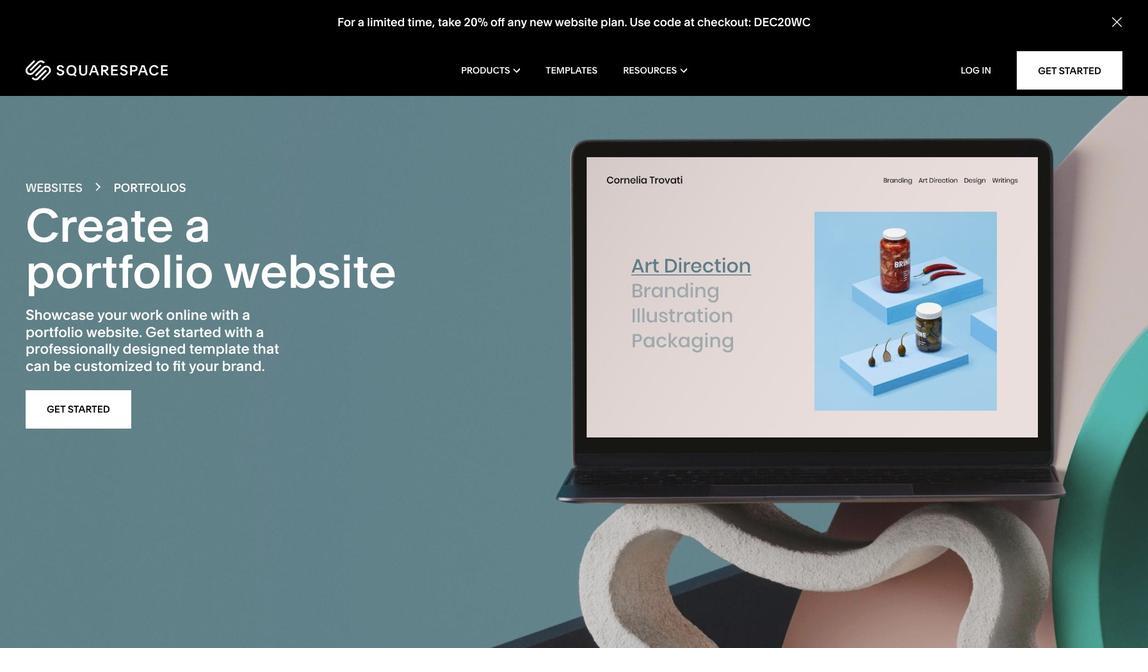 Task type: locate. For each thing, give the bounding box(es) containing it.
your left work
[[97, 307, 127, 324]]

squarespace logo image
[[26, 60, 168, 81]]

get started
[[1038, 64, 1102, 77], [47, 404, 110, 416]]

take
[[438, 15, 461, 30]]

your right fit on the left bottom of the page
[[189, 358, 219, 375]]

get right in
[[1038, 64, 1057, 77]]

0 vertical spatial get started link
[[1017, 51, 1123, 90]]

1 horizontal spatial get
[[146, 324, 170, 341]]

fit
[[173, 358, 186, 375]]

resources button
[[623, 45, 687, 96]]

with
[[211, 307, 239, 324], [224, 324, 253, 341]]

0 vertical spatial get
[[1038, 64, 1057, 77]]

1 vertical spatial portfolio
[[26, 324, 83, 341]]

1 horizontal spatial get started
[[1038, 64, 1102, 77]]

1 vertical spatial your
[[189, 358, 219, 375]]

portfolio up the be
[[26, 324, 83, 341]]

your
[[97, 307, 127, 324], [189, 358, 219, 375]]

get up 'to'
[[146, 324, 170, 341]]

1 horizontal spatial started
[[1059, 64, 1102, 77]]

get started link
[[1017, 51, 1123, 90], [26, 391, 131, 429]]

0 horizontal spatial get started
[[47, 404, 110, 416]]

get down the be
[[47, 404, 65, 416]]

started
[[173, 324, 221, 341]]

1 vertical spatial get started link
[[26, 391, 131, 429]]

1 horizontal spatial website
[[555, 15, 598, 30]]

template
[[189, 341, 250, 358]]

use
[[630, 15, 651, 30]]

code
[[653, 15, 682, 30]]

1 portfolio from the top
[[26, 244, 214, 300]]

2 vertical spatial get
[[47, 404, 65, 416]]

work
[[130, 307, 163, 324]]

0 vertical spatial your
[[97, 307, 127, 324]]

online
[[166, 307, 208, 324]]

started
[[1059, 64, 1102, 77], [68, 404, 110, 416]]

at
[[684, 15, 695, 30]]

0 vertical spatial started
[[1059, 64, 1102, 77]]

0 horizontal spatial website
[[224, 244, 396, 300]]

to
[[156, 358, 169, 375]]

website
[[555, 15, 598, 30], [224, 244, 396, 300]]

designed
[[123, 341, 186, 358]]

0 vertical spatial portfolio
[[26, 244, 214, 300]]

2 horizontal spatial get
[[1038, 64, 1057, 77]]

create a
[[26, 197, 211, 254]]

chocolate bars image
[[814, 212, 997, 411]]

1 vertical spatial started
[[68, 404, 110, 416]]

create
[[26, 197, 174, 254]]

get inside "showcase your work online with a portfolio website. get started with a professionally designed template that can be customized to fit your brand."
[[146, 324, 170, 341]]

professionally
[[26, 341, 119, 358]]

0 horizontal spatial get started link
[[26, 391, 131, 429]]

any
[[508, 15, 527, 30]]

portfolio
[[26, 244, 214, 300], [26, 324, 83, 341]]

1 horizontal spatial get started link
[[1017, 51, 1123, 90]]

squarespace logo link
[[26, 60, 245, 81]]

templates
[[546, 65, 598, 76]]

1 vertical spatial get
[[146, 324, 170, 341]]

0 vertical spatial website
[[555, 15, 598, 30]]

portfolio up work
[[26, 244, 214, 300]]

get
[[1038, 64, 1057, 77], [146, 324, 170, 341], [47, 404, 65, 416]]

a
[[358, 15, 364, 30], [185, 197, 211, 254], [242, 307, 250, 324], [256, 324, 264, 341]]

2 portfolio from the top
[[26, 324, 83, 341]]

20%
[[464, 15, 488, 30]]



Task type: vqa. For each thing, say whether or not it's contained in the screenshot.
Preview of building your own template image
no



Task type: describe. For each thing, give the bounding box(es) containing it.
with left that
[[224, 324, 253, 341]]

brand.
[[222, 358, 265, 375]]

0 vertical spatial get started
[[1038, 64, 1102, 77]]

dec20wc
[[754, 15, 811, 30]]

log             in
[[961, 65, 991, 76]]

templates link
[[546, 45, 598, 96]]

website.
[[86, 324, 142, 341]]

plan.
[[601, 15, 627, 30]]

log             in link
[[961, 65, 991, 76]]

a down 'portfolios' on the left top of the page
[[185, 197, 211, 254]]

showcase your work online with a portfolio website. get started with a professionally designed template that can be customized to fit your brand.
[[26, 307, 279, 375]]

in
[[982, 65, 991, 76]]

for
[[337, 15, 355, 30]]

portfolios
[[114, 180, 186, 195]]

off
[[491, 15, 505, 30]]

portfolio inside "showcase your work online with a portfolio website. get started with a professionally designed template that can be customized to fit your brand."
[[26, 324, 83, 341]]

limited
[[367, 15, 405, 30]]

for a limited time, take 20% off any new website plan. use code at checkout: dec20wc
[[337, 15, 811, 30]]

a up brand.
[[256, 324, 264, 341]]

0 horizontal spatial your
[[97, 307, 127, 324]]

time,
[[408, 15, 435, 30]]

checkout:
[[697, 15, 751, 30]]

0 horizontal spatial started
[[68, 404, 110, 416]]

1 horizontal spatial your
[[189, 358, 219, 375]]

1 vertical spatial get started
[[47, 404, 110, 416]]

customized
[[74, 358, 152, 375]]

log
[[961, 65, 980, 76]]

that
[[253, 341, 279, 358]]

websites link
[[26, 180, 82, 195]]

0 horizontal spatial get
[[47, 404, 65, 416]]

a right the for
[[358, 15, 364, 30]]

portfolio website
[[26, 244, 396, 300]]

resources
[[623, 65, 677, 76]]

with up template
[[211, 307, 239, 324]]

products
[[461, 65, 510, 76]]

a up template
[[242, 307, 250, 324]]

showcase
[[26, 307, 94, 324]]

jars of picked vegetables image
[[814, 212, 997, 411]]

1 vertical spatial website
[[224, 244, 396, 300]]

products button
[[461, 45, 520, 96]]

can
[[26, 358, 50, 375]]

be
[[53, 358, 71, 375]]

new
[[530, 15, 552, 30]]

websites
[[26, 180, 82, 195]]



